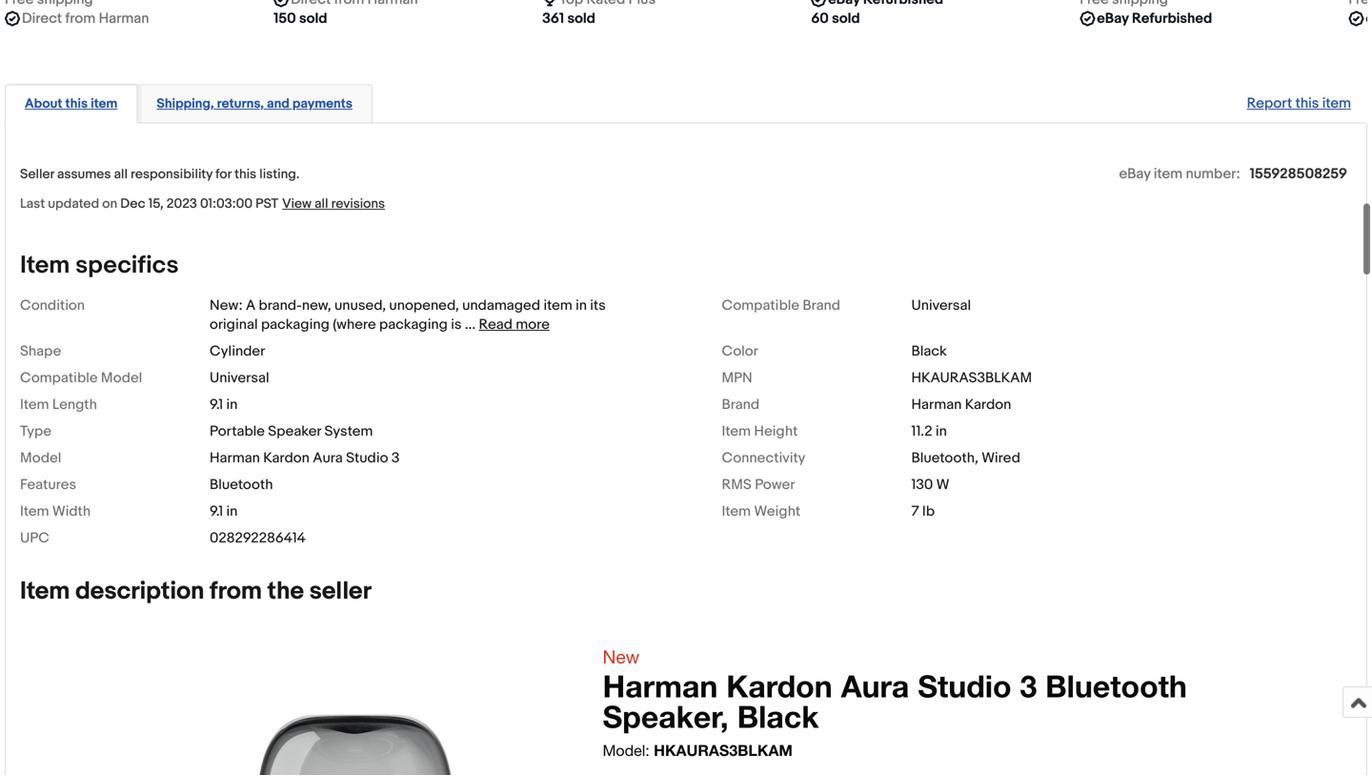 Task type: describe. For each thing, give the bounding box(es) containing it.
original
[[210, 316, 258, 333]]

11.2 in
[[912, 423, 948, 440]]

361 sold link
[[543, 0, 792, 28]]

shape
[[20, 343, 61, 360]]

60 sold
[[812, 10, 861, 27]]

item for item length
[[20, 396, 49, 413]]

harman kardon
[[912, 396, 1012, 413]]

150 sold
[[274, 10, 327, 27]]

compatible for compatible model
[[20, 369, 98, 387]]

condition
[[20, 297, 85, 314]]

about this item button
[[25, 95, 118, 113]]

about
[[25, 96, 62, 112]]

01:03:00
[[200, 196, 253, 212]]

ebay item number: 155928508259
[[1120, 165, 1348, 182]]

color
[[722, 343, 759, 360]]

1 horizontal spatial this
[[235, 166, 257, 182]]

the
[[268, 577, 304, 606]]

ebay refurbished
[[1098, 10, 1213, 27]]

shipping, returns, and payments button
[[157, 95, 353, 113]]

seller
[[310, 577, 372, 606]]

15,
[[149, 196, 164, 212]]

a
[[246, 297, 256, 314]]

unused,
[[335, 297, 386, 314]]

listing.
[[260, 166, 300, 182]]

60
[[812, 10, 829, 27]]

report
[[1248, 95, 1293, 112]]

lb
[[923, 503, 935, 520]]

w
[[937, 476, 950, 493]]

aura
[[313, 449, 343, 467]]

item inside button
[[91, 96, 118, 112]]

assumes
[[57, 166, 111, 182]]

for
[[216, 166, 232, 182]]

sold for 361 sold
[[568, 10, 596, 27]]

1 horizontal spatial brand
[[803, 297, 841, 314]]

unopened,
[[389, 297, 459, 314]]

1 horizontal spatial model
[[101, 369, 142, 387]]

1 horizontal spatial all
[[315, 196, 328, 212]]

system
[[325, 423, 373, 440]]

item specifics
[[20, 251, 179, 280]]

universal for compatible brand
[[912, 297, 972, 314]]

upc
[[20, 530, 49, 547]]

report this item link
[[1238, 85, 1361, 122]]

155928508259
[[1251, 165, 1348, 182]]

130
[[912, 476, 934, 493]]

2023
[[167, 196, 197, 212]]

type
[[20, 423, 52, 440]]

bluetooth, wired
[[912, 449, 1021, 467]]

kardon for harman kardon
[[966, 396, 1012, 413]]

60 sold link
[[812, 0, 1061, 28]]

is
[[451, 316, 462, 333]]

new,
[[302, 297, 331, 314]]

universal for compatible model
[[210, 369, 269, 387]]

about this item
[[25, 96, 118, 112]]

...
[[465, 316, 476, 333]]

1 packaging from the left
[[261, 316, 330, 333]]

on
[[102, 196, 117, 212]]

ebay refurbished link
[[1080, 0, 1330, 28]]

length
[[52, 396, 97, 413]]

rms power
[[722, 476, 796, 493]]

and
[[267, 96, 290, 112]]

361
[[543, 10, 565, 27]]

9.1 for length
[[210, 396, 223, 413]]

read more
[[479, 316, 550, 333]]

7 lb
[[912, 503, 935, 520]]

weight
[[754, 503, 801, 520]]

3
[[392, 449, 400, 467]]

mpn
[[722, 369, 753, 387]]

this for about
[[65, 96, 88, 112]]

item length
[[20, 396, 97, 413]]

in inside new: a brand-new, unused, unopened, undamaged item in its original packaging (where packaging is ...
[[576, 297, 587, 314]]

new: a brand-new, unused, unopened, undamaged item in its original packaging (where packaging is ...
[[210, 297, 606, 333]]

compatible model
[[20, 369, 142, 387]]

item for item height
[[722, 423, 751, 440]]

last
[[20, 196, 45, 212]]

direct from harman
[[22, 10, 149, 27]]

direct from harman link
[[5, 0, 255, 28]]

1 horizontal spatial from
[[210, 577, 262, 606]]

description
[[75, 577, 204, 606]]

dec
[[120, 196, 146, 212]]

specifics
[[75, 251, 179, 280]]

seller assumes all responsibility for this listing.
[[20, 166, 300, 182]]

tab list containing about this item
[[5, 81, 1368, 123]]

revisions
[[331, 196, 385, 212]]

pst
[[256, 196, 279, 212]]



Task type: locate. For each thing, give the bounding box(es) containing it.
ebay left the number: in the right top of the page
[[1120, 165, 1151, 182]]

hkauras3blkam
[[912, 369, 1033, 387]]

this right about
[[65, 96, 88, 112]]

0 vertical spatial model
[[101, 369, 142, 387]]

harman right direct
[[99, 10, 149, 27]]

sold
[[299, 10, 327, 27], [568, 10, 596, 27], [832, 10, 861, 27]]

None text field
[[5, 0, 93, 9], [560, 0, 656, 9], [829, 0, 944, 9], [1349, 0, 1373, 9], [5, 0, 93, 9], [560, 0, 656, 9], [829, 0, 944, 9], [1349, 0, 1373, 9]]

1 9.1 in from the top
[[210, 396, 238, 413]]

item description from the seller
[[20, 577, 372, 606]]

1 vertical spatial compatible
[[20, 369, 98, 387]]

1 vertical spatial brand
[[722, 396, 760, 413]]

kardon down hkauras3blkam on the right top of the page
[[966, 396, 1012, 413]]

undamaged
[[463, 297, 541, 314]]

9.1 up portable
[[210, 396, 223, 413]]

universal
[[912, 297, 972, 314], [210, 369, 269, 387]]

compatible up item length
[[20, 369, 98, 387]]

1 vertical spatial model
[[20, 449, 61, 467]]

new:
[[210, 297, 243, 314]]

bluetooth,
[[912, 449, 979, 467]]

item for item description from the seller
[[20, 577, 70, 606]]

1 vertical spatial universal
[[210, 369, 269, 387]]

0 vertical spatial harman
[[99, 10, 149, 27]]

2 9.1 from the top
[[210, 503, 223, 520]]

view
[[282, 196, 312, 212]]

harman kardon aura studio 3
[[210, 449, 400, 467]]

60 sold text field
[[812, 9, 861, 28]]

2 sold from the left
[[568, 10, 596, 27]]

1 vertical spatial harman
[[912, 396, 962, 413]]

item inside new: a brand-new, unused, unopened, undamaged item in its original packaging (where packaging is ...
[[544, 297, 573, 314]]

9.1 in down bluetooth
[[210, 503, 238, 520]]

in for item height
[[936, 423, 948, 440]]

responsibility
[[131, 166, 213, 182]]

compatible
[[722, 297, 800, 314], [20, 369, 98, 387]]

harman for harman kardon
[[912, 396, 962, 413]]

features
[[20, 476, 76, 493]]

report this item
[[1248, 95, 1352, 112]]

0 horizontal spatial brand
[[722, 396, 760, 413]]

brand
[[803, 297, 841, 314], [722, 396, 760, 413]]

item for item width
[[20, 503, 49, 520]]

item height
[[722, 423, 798, 440]]

1 vertical spatial from
[[210, 577, 262, 606]]

item
[[1323, 95, 1352, 112], [91, 96, 118, 112], [1154, 165, 1183, 182], [544, 297, 573, 314]]

ebay for ebay item number: 155928508259
[[1120, 165, 1151, 182]]

None text field
[[291, 0, 418, 9], [1080, 0, 1169, 9], [291, 0, 418, 9], [1080, 0, 1169, 9]]

0 vertical spatial 9.1
[[210, 396, 223, 413]]

item left the number: in the right top of the page
[[1154, 165, 1183, 182]]

kardon for harman kardon aura studio 3
[[263, 449, 310, 467]]

all
[[114, 166, 128, 182], [315, 196, 328, 212]]

9.1 for width
[[210, 503, 223, 520]]

harman
[[99, 10, 149, 27], [912, 396, 962, 413], [210, 449, 260, 467]]

height
[[754, 423, 798, 440]]

9.1 in for item width
[[210, 503, 238, 520]]

kardon down "portable speaker system"
[[263, 449, 310, 467]]

from left the at the left of page
[[210, 577, 262, 606]]

sold right '361'
[[568, 10, 596, 27]]

direct
[[22, 10, 62, 27]]

361 sold
[[543, 10, 596, 27]]

this inside button
[[65, 96, 88, 112]]

0 horizontal spatial this
[[65, 96, 88, 112]]

0 horizontal spatial compatible
[[20, 369, 98, 387]]

item right about
[[91, 96, 118, 112]]

1 horizontal spatial sold
[[568, 10, 596, 27]]

compatible up color
[[722, 297, 800, 314]]

0 horizontal spatial packaging
[[261, 316, 330, 333]]

7
[[912, 503, 920, 520]]

item width
[[20, 503, 91, 520]]

packaging down unopened,
[[379, 316, 448, 333]]

2 9.1 in from the top
[[210, 503, 238, 520]]

0 vertical spatial universal
[[912, 297, 972, 314]]

item up the "more" on the top of page
[[544, 297, 573, 314]]

power
[[755, 476, 796, 493]]

150 sold text field
[[274, 9, 327, 28]]

150
[[274, 10, 296, 27]]

0 vertical spatial from
[[65, 10, 96, 27]]

9.1 in up portable
[[210, 396, 238, 413]]

0 vertical spatial 9.1 in
[[210, 396, 238, 413]]

Direct from Harman text field
[[22, 9, 149, 28]]

2 horizontal spatial sold
[[832, 10, 861, 27]]

wired
[[982, 449, 1021, 467]]

1 vertical spatial kardon
[[263, 449, 310, 467]]

refurbished
[[1133, 10, 1213, 27]]

number:
[[1187, 165, 1241, 182]]

2 horizontal spatial this
[[1296, 95, 1320, 112]]

harman down portable
[[210, 449, 260, 467]]

in for item length
[[226, 396, 238, 413]]

9.1 down bluetooth
[[210, 503, 223, 520]]

ebay for ebay refurbished
[[1098, 10, 1129, 27]]

item for item specifics
[[20, 251, 70, 280]]

1 horizontal spatial kardon
[[966, 396, 1012, 413]]

3 sold from the left
[[832, 10, 861, 27]]

in
[[576, 297, 587, 314], [226, 396, 238, 413], [936, 423, 948, 440], [226, 503, 238, 520]]

item up upc in the bottom left of the page
[[20, 503, 49, 520]]

sold for 60 sold
[[832, 10, 861, 27]]

width
[[52, 503, 91, 520]]

1 horizontal spatial harman
[[210, 449, 260, 467]]

item up condition
[[20, 251, 70, 280]]

1 vertical spatial all
[[315, 196, 328, 212]]

9.1
[[210, 396, 223, 413], [210, 503, 223, 520]]

updated
[[48, 196, 99, 212]]

0 vertical spatial kardon
[[966, 396, 1012, 413]]

harman inside text box
[[99, 10, 149, 27]]

this right report
[[1296, 95, 1320, 112]]

packaging
[[261, 316, 330, 333], [379, 316, 448, 333]]

bluetooth
[[210, 476, 273, 493]]

packaging down brand-
[[261, 316, 330, 333]]

item up connectivity
[[722, 423, 751, 440]]

130 w
[[912, 476, 950, 493]]

portable
[[210, 423, 265, 440]]

0 horizontal spatial kardon
[[263, 449, 310, 467]]

harman up '11.2 in'
[[912, 396, 962, 413]]

model
[[101, 369, 142, 387], [20, 449, 61, 467]]

studio
[[346, 449, 388, 467]]

all up on
[[114, 166, 128, 182]]

item down upc in the bottom left of the page
[[20, 577, 70, 606]]

0 horizontal spatial sold
[[299, 10, 327, 27]]

2 vertical spatial harman
[[210, 449, 260, 467]]

seller
[[20, 166, 54, 182]]

1 horizontal spatial universal
[[912, 297, 972, 314]]

read more button
[[479, 316, 550, 333]]

item for item weight
[[722, 503, 751, 520]]

brand-
[[259, 297, 302, 314]]

0 horizontal spatial all
[[114, 166, 128, 182]]

sold for 150 sold
[[299, 10, 327, 27]]

in right 11.2
[[936, 423, 948, 440]]

cylinder
[[210, 343, 265, 360]]

sold right 150
[[299, 10, 327, 27]]

0 vertical spatial all
[[114, 166, 128, 182]]

in down bluetooth
[[226, 503, 238, 520]]

(where
[[333, 316, 376, 333]]

harman for harman kardon aura studio 3
[[210, 449, 260, 467]]

9.1 in for item length
[[210, 396, 238, 413]]

1 9.1 from the top
[[210, 396, 223, 413]]

2 horizontal spatial harman
[[912, 396, 962, 413]]

1 vertical spatial 9.1 in
[[210, 503, 238, 520]]

all right view
[[315, 196, 328, 212]]

1 vertical spatial 9.1
[[210, 503, 223, 520]]

2 packaging from the left
[[379, 316, 448, 333]]

0 horizontal spatial model
[[20, 449, 61, 467]]

shipping,
[[157, 96, 214, 112]]

item
[[20, 251, 70, 280], [20, 396, 49, 413], [722, 423, 751, 440], [20, 503, 49, 520], [722, 503, 751, 520], [20, 577, 70, 606]]

read
[[479, 316, 513, 333]]

0 horizontal spatial harman
[[99, 10, 149, 27]]

ebay left refurbished
[[1098, 10, 1129, 27]]

361 sold text field
[[543, 9, 596, 28]]

150 sold link
[[274, 0, 524, 28]]

0 horizontal spatial from
[[65, 10, 96, 27]]

ebay inside text box
[[1098, 10, 1129, 27]]

in left its
[[576, 297, 587, 314]]

item up the type
[[20, 396, 49, 413]]

item weight
[[722, 503, 801, 520]]

from inside text box
[[65, 10, 96, 27]]

returns,
[[217, 96, 264, 112]]

universal up "black"
[[912, 297, 972, 314]]

tab list
[[5, 81, 1368, 123]]

black
[[912, 343, 947, 360]]

eBay Refurbished text field
[[1098, 9, 1213, 28]]

in for item width
[[226, 503, 238, 520]]

this
[[1296, 95, 1320, 112], [65, 96, 88, 112], [235, 166, 257, 182]]

in up portable
[[226, 396, 238, 413]]

0 vertical spatial compatible
[[722, 297, 800, 314]]

1 sold from the left
[[299, 10, 327, 27]]

0 horizontal spatial universal
[[210, 369, 269, 387]]

from right direct
[[65, 10, 96, 27]]

item down rms
[[722, 503, 751, 520]]

connectivity
[[722, 449, 806, 467]]

item right report
[[1323, 95, 1352, 112]]

this right 'for'
[[235, 166, 257, 182]]

ebay
[[1098, 10, 1129, 27], [1120, 165, 1151, 182]]

shipping, returns, and payments
[[157, 96, 353, 112]]

sold inside 'text box'
[[568, 10, 596, 27]]

compatible for compatible brand
[[722, 297, 800, 314]]

view all revisions link
[[279, 195, 385, 212]]

its
[[590, 297, 606, 314]]

payments
[[293, 96, 353, 112]]

universal down "cylinder"
[[210, 369, 269, 387]]

0 vertical spatial brand
[[803, 297, 841, 314]]

this for report
[[1296, 95, 1320, 112]]

more
[[516, 316, 550, 333]]

compatible brand
[[722, 297, 841, 314]]

1 vertical spatial ebay
[[1120, 165, 1151, 182]]

1 horizontal spatial compatible
[[722, 297, 800, 314]]

1 horizontal spatial packaging
[[379, 316, 448, 333]]

speaker
[[268, 423, 321, 440]]

sold right 60 at right
[[832, 10, 861, 27]]

0 vertical spatial ebay
[[1098, 10, 1129, 27]]



Task type: vqa. For each thing, say whether or not it's contained in the screenshot.
the sold associated with 361 sold
yes



